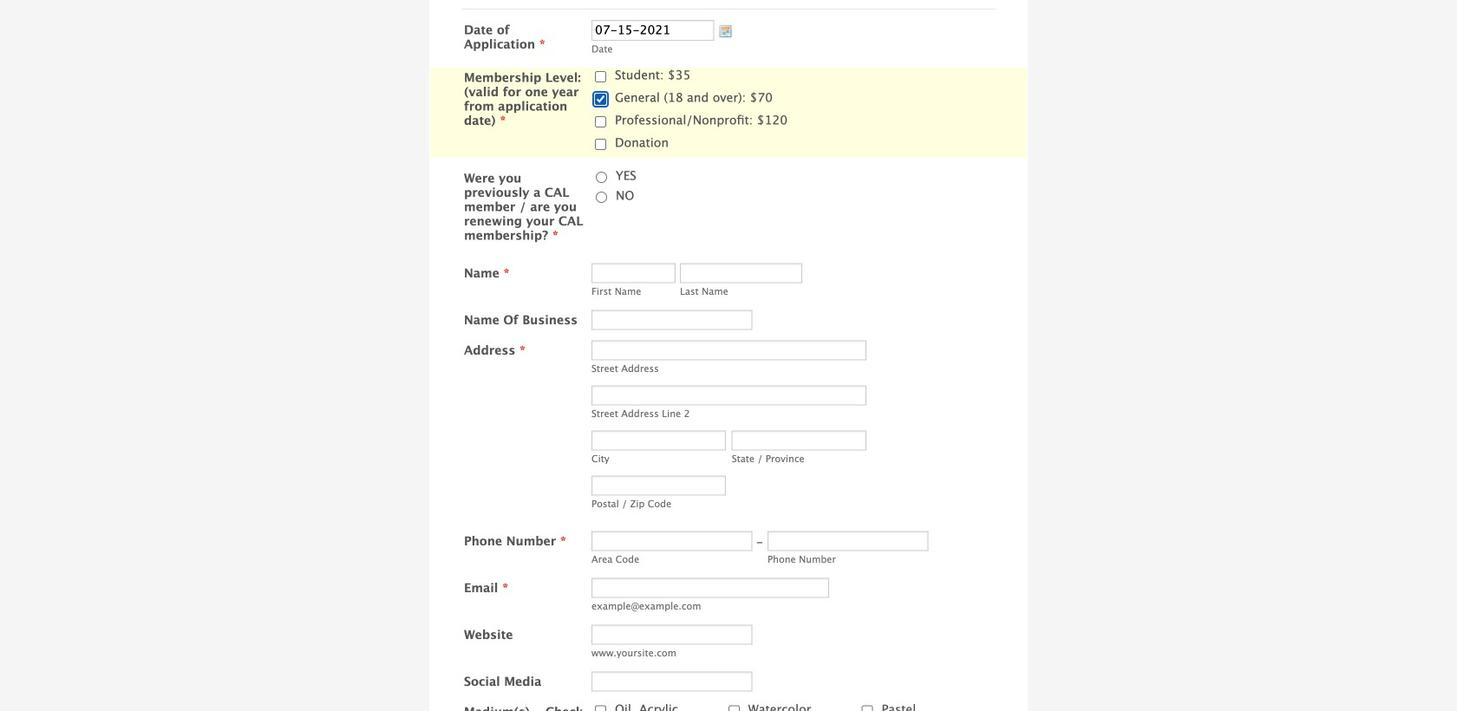 Task type: vqa. For each thing, say whether or not it's contained in the screenshot.
middle Group
yes



Task type: describe. For each thing, give the bounding box(es) containing it.
3 group from the top
[[592, 702, 992, 711]]

none radio inside group
[[596, 192, 607, 203]]

mm-dd-yyyy text field
[[592, 20, 714, 41]]

1 group from the top
[[592, 68, 996, 153]]



Task type: locate. For each thing, give the bounding box(es) containing it.
None radio
[[596, 192, 607, 203]]

2 group from the top
[[592, 168, 996, 203]]

1 vertical spatial group
[[592, 168, 996, 203]]

pick a date image
[[719, 24, 733, 38]]

None telephone field
[[592, 531, 753, 551], [768, 531, 929, 551], [592, 531, 753, 551], [768, 531, 929, 551]]

None email field
[[592, 578, 829, 598]]

2 vertical spatial group
[[592, 702, 992, 711]]

0 vertical spatial group
[[592, 68, 996, 153]]

group
[[592, 68, 996, 153], [592, 168, 996, 203], [592, 702, 992, 711]]

  text field
[[592, 625, 753, 645]]

None checkbox
[[595, 94, 606, 105], [862, 706, 873, 711], [595, 94, 606, 105], [862, 706, 873, 711]]

None text field
[[592, 263, 676, 283], [680, 263, 803, 283], [592, 310, 753, 330], [592, 386, 867, 406], [592, 476, 726, 496], [592, 263, 676, 283], [680, 263, 803, 283], [592, 310, 753, 330], [592, 386, 867, 406], [592, 476, 726, 496]]

None checkbox
[[595, 71, 606, 82], [595, 116, 606, 128], [595, 139, 606, 150], [595, 706, 606, 711], [729, 706, 740, 711], [595, 71, 606, 82], [595, 116, 606, 128], [595, 139, 606, 150], [595, 706, 606, 711], [729, 706, 740, 711]]

None text field
[[592, 341, 867, 360], [592, 431, 726, 451], [732, 431, 867, 451], [592, 672, 753, 692], [592, 341, 867, 360], [592, 431, 726, 451], [732, 431, 867, 451], [592, 672, 753, 692]]

None radio
[[596, 172, 607, 183]]



